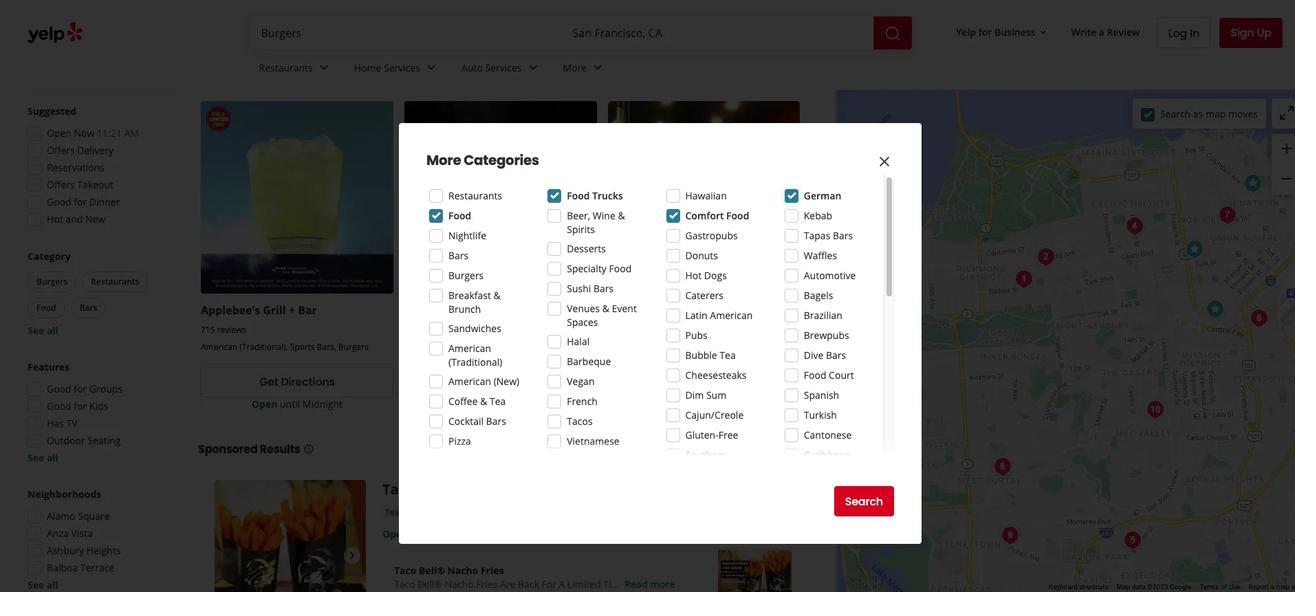 Task type: locate. For each thing, give the bounding box(es) containing it.
services right the auto
[[485, 61, 522, 74]]

until for bun appétit
[[485, 397, 505, 410]]

until down mex
[[411, 527, 431, 540]]

map left e
[[1276, 583, 1290, 591]]

burgers right bars,
[[338, 341, 369, 353]]

bars down restaurants "button"
[[79, 302, 97, 314]]

reviews)
[[511, 324, 548, 337], [720, 324, 757, 337]]

for up good for kids
[[74, 382, 87, 396]]

search for search as map moves
[[1160, 107, 1191, 120]]

0 vertical spatial see all
[[28, 324, 58, 337]]

bagels
[[804, 289, 833, 302]]

for for dinner
[[74, 195, 87, 208]]

gas
[[804, 468, 821, 481]]

takeout down best
[[262, 66, 319, 85]]

order up open until 11:00 pm
[[676, 374, 706, 390]]

report
[[1249, 583, 1269, 591]]

1 horizontal spatial 16 info v2 image
[[798, 41, 809, 52]]

0 vertical spatial tea
[[720, 349, 736, 362]]

2 vertical spatial see all button
[[28, 578, 58, 592]]

see all down balboa
[[28, 578, 58, 592]]

order now
[[472, 374, 529, 390], [676, 374, 733, 390]]

services for home services
[[384, 61, 420, 74]]

next image
[[344, 547, 360, 564]]

1 vertical spatial restaurants link
[[248, 50, 343, 89]]

bars right 'tapas'
[[833, 229, 853, 242]]

restaurants inside "button"
[[91, 276, 139, 288]]

good up has tv
[[47, 400, 71, 413]]

0 vertical spatial taco
[[382, 480, 414, 498]]

1 horizontal spatial takeout
[[262, 66, 319, 85]]

0 vertical spatial see all button
[[28, 324, 58, 337]]

1 vertical spatial bell®
[[418, 578, 442, 591]]

nacho left are
[[445, 578, 474, 591]]

free
[[719, 429, 738, 442]]

american up the (traditional)
[[448, 342, 491, 355]]

taco for taco bell® nacho fries taco bell® nacho fries are back for a limited time. read more
[[394, 564, 416, 577]]

a for write
[[1099, 25, 1105, 38]]

3 see from the top
[[28, 578, 44, 592]]

until left 3:00
[[485, 397, 505, 410]]

all for alamo square
[[47, 578, 58, 592]]

spirits
[[567, 223, 595, 236]]

3 see all from the top
[[28, 578, 58, 592]]

a right the report
[[1271, 583, 1275, 591]]

2 offers from the top
[[47, 178, 75, 191]]

bell®
[[419, 564, 445, 577], [418, 578, 442, 591]]

burgers up 'breakfast'
[[448, 269, 484, 282]]

use
[[1229, 583, 1241, 591]]

takeout up dinner
[[77, 178, 114, 191]]

more left 24 chevron down v2 image
[[563, 61, 587, 74]]

0 vertical spatial sponsored
[[380, 68, 430, 81]]

for for groups
[[74, 382, 87, 396]]

mex
[[402, 507, 420, 518]]

1 horizontal spatial order
[[676, 374, 706, 390]]

burgers button
[[28, 272, 77, 292]]

2 horizontal spatial now
[[709, 374, 733, 390]]

fast food, salad, burgers
[[404, 344, 501, 356]]

0 horizontal spatial sponsored
[[198, 441, 258, 457]]

1 vertical spatial fries
[[476, 578, 498, 591]]

1 vertical spatial hot
[[685, 269, 702, 282]]

more left categories
[[426, 151, 461, 170]]

offers down reservations
[[47, 178, 75, 191]]

reviews) right (2
[[511, 324, 548, 337]]

now up '11:00'
[[709, 374, 733, 390]]

1 see all from the top
[[28, 324, 58, 337]]

order now up open until 11:00 pm
[[676, 374, 733, 390]]

all down outdoor
[[47, 451, 58, 464]]

heights
[[86, 544, 121, 557]]

3 see all button from the top
[[28, 578, 58, 592]]

bar
[[298, 303, 317, 318]]

0 horizontal spatial order now link
[[404, 367, 597, 397]]

burgers down 'category'
[[36, 276, 68, 288]]

good for kids
[[47, 400, 108, 413]]

None search field
[[250, 17, 915, 50]]

0 vertical spatial fries
[[481, 564, 504, 577]]

2 order now from the left
[[676, 374, 733, 390]]

see all down food button
[[28, 324, 58, 337]]

map for e
[[1276, 583, 1290, 591]]

burgers inside applebee's grill + bar 715 reviews american (traditional), sports bars, burgers
[[338, 341, 369, 353]]

16 info v2 image
[[798, 41, 809, 52], [303, 443, 314, 454]]

open now 11:21 am
[[47, 127, 139, 140]]

map
[[1206, 107, 1226, 120], [1276, 583, 1290, 591]]

0 vertical spatial search
[[1160, 107, 1191, 120]]

restaurants down the more categories
[[448, 189, 502, 202]]

write a review link
[[1066, 20, 1146, 44]]

1 reviews) from the left
[[511, 324, 548, 337]]

maillards smash burgers image
[[874, 391, 901, 419]]

applebee's grill + bar image
[[1193, 109, 1221, 136]]

1 vertical spatial 16 info v2 image
[[303, 443, 314, 454]]

map right as
[[1206, 107, 1226, 120]]

good down the features
[[47, 382, 71, 396]]

16 info v2 image
[[433, 70, 444, 81]]

fries
[[481, 564, 504, 577], [476, 578, 498, 591]]

24 chevron down v2 image down california
[[525, 59, 541, 76]]

0 horizontal spatial map
[[1206, 107, 1226, 120]]

turkish
[[804, 409, 837, 422]]

columbus burgers image
[[1239, 170, 1267, 197]]

google image
[[840, 574, 885, 592]]

2 reviews) from the left
[[720, 324, 757, 337]]

0 horizontal spatial a
[[1099, 25, 1105, 38]]

has
[[47, 417, 64, 430]]

1 horizontal spatial services
[[485, 61, 522, 74]]

1 vertical spatial see all
[[28, 451, 58, 464]]

taco bell® nacho fries taco bell® nacho fries are back for a limited time. read more
[[394, 564, 675, 591]]

good for groups
[[47, 382, 123, 396]]

1 horizontal spatial search
[[1160, 107, 1191, 120]]

until for applebee's grill + bar
[[280, 397, 300, 410]]

open until midnight
[[252, 397, 343, 410]]

get
[[259, 374, 278, 390]]

2 see all button from the top
[[28, 451, 58, 464]]

1 all from the top
[[47, 324, 58, 337]]

see all for good
[[28, 451, 58, 464]]

0 horizontal spatial 16 info v2 image
[[303, 443, 314, 454]]

0 vertical spatial nacho
[[447, 564, 478, 577]]

2 vertical spatial see
[[28, 578, 44, 592]]

good for good for kids
[[47, 400, 71, 413]]

latin
[[685, 309, 708, 322]]

see all button down outdoor
[[28, 451, 58, 464]]

24 chevron down v2 image
[[316, 59, 332, 76], [423, 59, 440, 76], [525, 59, 541, 76]]

0 vertical spatial a
[[1099, 25, 1105, 38]]

2 24 chevron down v2 image from the left
[[423, 59, 440, 76]]

0 vertical spatial 16 info v2 image
[[798, 41, 809, 52]]

& inside breakfast & brunch
[[494, 289, 501, 302]]

1 vertical spatial sponsored
[[198, 441, 258, 457]]

1 vertical spatial map
[[1276, 583, 1290, 591]]

bars down specialty food
[[594, 282, 614, 295]]

1 vertical spatial good
[[47, 382, 71, 396]]

0 vertical spatial all
[[47, 324, 58, 337]]

1 horizontal spatial a
[[1271, 583, 1275, 591]]

search left as
[[1160, 107, 1191, 120]]

log
[[1168, 25, 1187, 41]]

american up the 4.4 (55 reviews)
[[710, 309, 753, 322]]

& inside venues & event spaces
[[602, 302, 609, 315]]

& right 'breakfast'
[[494, 289, 501, 302]]

0 horizontal spatial services
[[384, 61, 420, 74]]

order now for columbus burgers
[[676, 374, 733, 390]]

1 24 chevron down v2 image from the left
[[316, 59, 332, 76]]

2 vertical spatial all
[[47, 578, 58, 592]]

tea
[[720, 349, 736, 362], [490, 395, 506, 408]]

open left dim
[[658, 397, 684, 410]]

0 vertical spatial takeout
[[262, 66, 319, 85]]

fries up are
[[481, 564, 504, 577]]

restaurants inside business categories element
[[259, 61, 313, 74]]

2 horizontal spatial 24 chevron down v2 image
[[525, 59, 541, 76]]

see all button for alamo square
[[28, 578, 58, 592]]

see all button
[[28, 324, 58, 337], [28, 451, 58, 464], [28, 578, 58, 592]]

0 horizontal spatial order
[[472, 374, 503, 390]]

hot for hot and new
[[47, 213, 63, 226]]

2 all from the top
[[47, 451, 58, 464]]

services down top 10 best burgers near san francisco, california
[[384, 61, 420, 74]]

food down burgers button
[[36, 302, 56, 314]]

1 vertical spatial tea
[[490, 395, 506, 408]]

open down get
[[252, 397, 277, 410]]

all for good for groups
[[47, 451, 58, 464]]

e
[[1292, 583, 1295, 591]]

sponsored left results
[[198, 441, 258, 457]]

appétit
[[429, 303, 470, 318]]

for
[[542, 578, 556, 591]]

good up the and
[[47, 195, 71, 208]]

2 order now link from the left
[[608, 367, 800, 397]]

1 horizontal spatial tea
[[720, 349, 736, 362]]

more link
[[552, 50, 617, 89]]

order up coffee & tea
[[472, 374, 503, 390]]

0 horizontal spatial hot
[[47, 213, 63, 226]]

1 horizontal spatial 24 chevron down v2 image
[[423, 59, 440, 76]]

featured
[[198, 66, 260, 85]]

see all button down food button
[[28, 324, 58, 337]]

4.4
[[688, 324, 701, 337]]

until left 'sum'
[[686, 397, 706, 410]]

hidden spot exl image
[[1119, 527, 1146, 554]]

spanish
[[804, 389, 839, 402]]

1 vertical spatial taco
[[394, 564, 416, 577]]

0 horizontal spatial order now
[[472, 374, 529, 390]]

24 chevron down v2 image down san
[[423, 59, 440, 76]]

brunch
[[448, 303, 481, 316]]

tex-mex button
[[382, 506, 422, 520]]

0 vertical spatial offers
[[47, 144, 75, 157]]

1 vertical spatial all
[[47, 451, 58, 464]]

0 horizontal spatial 24 chevron down v2 image
[[316, 59, 332, 76]]

close image
[[876, 153, 893, 170]]

keyboard shortcuts
[[1049, 583, 1109, 591]]

restaurants down best
[[259, 61, 313, 74]]

sandwiches
[[448, 322, 501, 335]]

dinner
[[89, 195, 120, 208]]

1 horizontal spatial more
[[563, 61, 587, 74]]

now up 'offers delivery'
[[74, 127, 95, 140]]

nacho
[[447, 564, 478, 577], [445, 578, 474, 591]]

+
[[289, 303, 295, 318]]

hot inside more categories dialog
[[685, 269, 702, 282]]

takeout for featured
[[262, 66, 319, 85]]

more for more categories
[[426, 151, 461, 170]]

1 horizontal spatial pm
[[530, 397, 544, 410]]

3 all from the top
[[47, 578, 58, 592]]

hot left the and
[[47, 213, 63, 226]]

open
[[47, 127, 71, 140], [252, 397, 277, 410], [457, 397, 483, 410], [658, 397, 684, 410], [382, 527, 408, 540]]

order now up "open until 3:00 pm"
[[472, 374, 529, 390]]

yelp for business button
[[951, 20, 1055, 44]]

search button
[[834, 486, 894, 517]]

0 vertical spatial good
[[47, 195, 71, 208]]

1 vertical spatial offers
[[47, 178, 75, 191]]

offers up reservations
[[47, 144, 75, 157]]

1 horizontal spatial order now link
[[608, 367, 800, 397]]

0 vertical spatial hot
[[47, 213, 63, 226]]

zoom in image
[[1279, 140, 1295, 157]]

services inside the auto services link
[[485, 61, 522, 74]]

order now link for appétit
[[404, 367, 597, 397]]

2 see all from the top
[[28, 451, 58, 464]]

neighborhoods
[[28, 488, 101, 501]]

2 horizontal spatial pm
[[736, 397, 750, 410]]

log in
[[1168, 25, 1200, 41]]

11:21
[[97, 127, 122, 140]]

restaurants up bars button
[[91, 276, 139, 288]]

for right yelp
[[979, 25, 992, 38]]

services inside "home services" link
[[384, 61, 420, 74]]

open for bun appétit
[[457, 397, 483, 410]]

see all for alamo
[[28, 578, 58, 592]]

1 see all button from the top
[[28, 324, 58, 337]]

10:00
[[433, 527, 458, 540]]

a right write
[[1099, 25, 1105, 38]]

0 horizontal spatial search
[[845, 494, 883, 509]]

of
[[1221, 583, 1227, 591]]

burgers up "options"
[[291, 33, 356, 56]]

see all down outdoor
[[28, 451, 58, 464]]

sponsored down top 10 best burgers near san francisco, california
[[380, 68, 430, 81]]

vietnamese
[[567, 435, 620, 448]]

order now link for burgers
[[608, 367, 800, 397]]

bars down "open until 3:00 pm"
[[486, 415, 506, 428]]

taco for taco bell
[[382, 480, 414, 498]]

2 vertical spatial good
[[47, 400, 71, 413]]

2 services from the left
[[485, 61, 522, 74]]

caribbean
[[804, 448, 850, 462]]

24 chevron down v2 image inside "home services" link
[[423, 59, 440, 76]]

moves
[[1228, 107, 1258, 120]]

hot for hot dogs
[[685, 269, 702, 282]]

more inside business categories element
[[563, 61, 587, 74]]

native burger image
[[1032, 243, 1060, 271]]

roam artisan burgers image
[[1121, 213, 1148, 240]]

1 see from the top
[[28, 324, 44, 337]]

1 horizontal spatial order now
[[676, 374, 733, 390]]

food up 'beer,'
[[567, 189, 590, 202]]

2 good from the top
[[47, 382, 71, 396]]

options
[[321, 66, 375, 85]]

search down stations
[[845, 494, 883, 509]]

pm right 3:00
[[530, 397, 544, 410]]

vista
[[71, 527, 93, 540]]

24 chevron down v2 image inside the auto services link
[[525, 59, 541, 76]]

1 vertical spatial a
[[1271, 583, 1275, 591]]

burgers inside button
[[36, 276, 68, 288]]

yelp for business
[[956, 25, 1035, 38]]

1 vertical spatial search
[[845, 494, 883, 509]]

1 order now from the left
[[472, 374, 529, 390]]

open down the suggested
[[47, 127, 71, 140]]

see for alamo
[[28, 578, 44, 592]]

1 offers from the top
[[47, 144, 75, 157]]

square
[[78, 510, 110, 523]]

google
[[1170, 583, 1192, 591]]

gluten-
[[685, 429, 719, 442]]

dogs
[[704, 269, 727, 282]]

1 vertical spatial more
[[426, 151, 461, 170]]

0 horizontal spatial tea
[[490, 395, 506, 408]]

more inside dialog
[[426, 151, 461, 170]]

dim
[[685, 389, 704, 402]]

until down get directions
[[280, 397, 300, 410]]

1 good from the top
[[47, 195, 71, 208]]

0 vertical spatial map
[[1206, 107, 1226, 120]]

bars up court at the bottom right of page
[[826, 349, 846, 362]]

bars for sushi bars
[[594, 282, 614, 295]]

group
[[23, 105, 171, 230], [1272, 134, 1295, 195], [25, 250, 171, 338], [23, 360, 171, 465], [23, 488, 171, 592]]

american down the 715
[[201, 341, 237, 353]]

restaurants link down 16 chevron right v2 image
[[248, 50, 343, 89]]

1 vertical spatial see all button
[[28, 451, 58, 464]]

automotive
[[804, 269, 856, 282]]

map region
[[791, 59, 1295, 592]]

1 vertical spatial takeout
[[77, 178, 114, 191]]

comfort
[[685, 209, 724, 222]]

reviews) down latin american
[[720, 324, 757, 337]]

0 horizontal spatial reviews)
[[511, 324, 548, 337]]

0 horizontal spatial more
[[426, 151, 461, 170]]

pm right '11:00'
[[736, 397, 750, 410]]

applebee's grill + bar link
[[201, 303, 317, 318]]

10
[[232, 33, 248, 56]]

1 vertical spatial see
[[28, 451, 44, 464]]

fries left are
[[476, 578, 498, 591]]

offers delivery
[[47, 144, 114, 157]]

jasmin's image
[[1214, 202, 1241, 229]]

0 vertical spatial more
[[563, 61, 587, 74]]

restaurants link left 16 chevron right v2 image
[[238, 22, 288, 34]]

& down american (new)
[[480, 395, 487, 408]]

0 horizontal spatial now
[[74, 127, 95, 140]]

see all button down balboa
[[28, 578, 58, 592]]

1 services from the left
[[384, 61, 420, 74]]

previous image
[[220, 547, 237, 564]]

open for columbus burgers
[[658, 397, 684, 410]]

all down balboa
[[47, 578, 58, 592]]

& right 'wine'
[[618, 209, 625, 222]]

3 24 chevron down v2 image from the left
[[525, 59, 541, 76]]

1 horizontal spatial hot
[[685, 269, 702, 282]]

suggested
[[28, 105, 76, 118]]

tea up cheesesteaks
[[720, 349, 736, 362]]

columbus burgers link
[[608, 303, 708, 318]]

search inside button
[[845, 494, 883, 509]]

&
[[618, 209, 625, 222], [494, 289, 501, 302], [602, 302, 609, 315], [480, 395, 487, 408]]

24 chevron down v2 image left home
[[316, 59, 332, 76]]

for down "offers takeout"
[[74, 195, 87, 208]]

search image
[[885, 25, 901, 42]]

tacos
[[567, 415, 593, 428]]

more for more
[[563, 61, 587, 74]]

0 vertical spatial bell®
[[419, 564, 445, 577]]

bars for dive bars
[[826, 349, 846, 362]]

3 good from the top
[[47, 400, 71, 413]]

open for applebee's grill + bar
[[252, 397, 277, 410]]

for down good for groups
[[74, 400, 87, 413]]

nacho down '10:00'
[[447, 564, 478, 577]]

tea left 3:00
[[490, 395, 506, 408]]

as
[[1193, 107, 1203, 120]]

1 order from the left
[[472, 374, 503, 390]]

midnight
[[303, 397, 343, 410]]

hawaiian
[[685, 189, 727, 202]]

hard rock cafe image
[[1217, 106, 1245, 133]]

2 see from the top
[[28, 451, 44, 464]]

1 order now link from the left
[[404, 367, 597, 397]]

1 horizontal spatial sponsored
[[380, 68, 430, 81]]

1 horizontal spatial now
[[505, 374, 529, 390]]

group containing suggested
[[23, 105, 171, 230]]

pm right '10:00'
[[460, 527, 475, 540]]

breakfast & brunch
[[448, 289, 501, 316]]

now up 3:00
[[505, 374, 529, 390]]

more categories dialog
[[0, 0, 1295, 592]]

all down food button
[[47, 324, 58, 337]]

& left event on the bottom left of page
[[602, 302, 609, 315]]

sushi
[[567, 282, 591, 295]]

1 horizontal spatial reviews)
[[720, 324, 757, 337]]

open up cocktail
[[457, 397, 483, 410]]

0 horizontal spatial takeout
[[77, 178, 114, 191]]

taco bell image
[[215, 480, 366, 592]]

taco bell image
[[1181, 236, 1208, 263]]

2 order from the left
[[676, 374, 706, 390]]

1 horizontal spatial map
[[1276, 583, 1290, 591]]

for inside button
[[979, 25, 992, 38]]

see for good
[[28, 451, 44, 464]]

0 vertical spatial see
[[28, 324, 44, 337]]

hot down the donuts
[[685, 269, 702, 282]]

2 vertical spatial see all
[[28, 578, 58, 592]]

services for auto services
[[485, 61, 522, 74]]

back
[[518, 578, 539, 591]]



Task type: vqa. For each thing, say whether or not it's contained in the screenshot.
bun appétit image
yes



Task type: describe. For each thing, give the bounding box(es) containing it.
good for good for dinner
[[47, 195, 71, 208]]

search for search
[[845, 494, 883, 509]]

bars down nightlife
[[448, 249, 469, 262]]

dim sum
[[685, 389, 727, 402]]

0 vertical spatial restaurants link
[[238, 22, 288, 34]]

hi-way burger & fry image
[[1141, 396, 1169, 424]]

slideshow element
[[215, 480, 366, 592]]

wine
[[593, 209, 615, 222]]

terms of use link
[[1200, 583, 1241, 591]]

open until 11:00 pm
[[658, 397, 750, 410]]

(new)
[[494, 375, 520, 388]]

the butcher shop by niku steakhouse image
[[1245, 305, 1273, 332]]

wow!! burgers & grill image
[[996, 522, 1024, 550]]

german
[[804, 189, 842, 202]]

american down the (traditional)
[[448, 375, 491, 388]]

restaurants inside more categories dialog
[[448, 189, 502, 202]]

until for columbus burgers
[[686, 397, 706, 410]]

delivery
[[77, 144, 114, 157]]

business
[[995, 25, 1035, 38]]

in
[[1190, 25, 1200, 41]]

for for kids
[[74, 400, 87, 413]]

tex-mex
[[385, 507, 420, 518]]

& for venues & event spaces
[[602, 302, 609, 315]]

food,
[[422, 344, 443, 356]]

specialty
[[567, 262, 607, 275]]

cocktail
[[448, 415, 484, 428]]

auto services link
[[451, 50, 552, 89]]

now inside group
[[74, 127, 95, 140]]

pm for bun appétit
[[530, 397, 544, 410]]

now for columbus burgers
[[709, 374, 733, 390]]

map for moves
[[1206, 107, 1226, 120]]

new
[[85, 213, 105, 226]]

venues
[[567, 302, 600, 315]]

reviews) for bun appétit
[[511, 324, 548, 337]]

bars for cocktail bars
[[486, 415, 506, 428]]

food up nightlife
[[448, 209, 471, 222]]

san
[[402, 33, 433, 56]]

24 chevron down v2 image for auto services
[[525, 59, 541, 76]]

applebee's grill + bar 715 reviews american (traditional), sports bars, burgers
[[201, 303, 369, 353]]

food button
[[28, 298, 65, 318]]

burgers inside more categories dialog
[[448, 269, 484, 282]]

taco bell link
[[382, 480, 444, 498]]

kids
[[89, 400, 108, 413]]

french
[[567, 395, 598, 408]]

0 horizontal spatial pm
[[460, 527, 475, 540]]

food right specialty
[[609, 262, 632, 275]]

beer, wine & spirits
[[567, 209, 625, 236]]

expand map image
[[1279, 104, 1295, 121]]

hot dogs
[[685, 269, 727, 282]]

group containing neighborhoods
[[23, 488, 171, 592]]

top
[[198, 33, 229, 56]]

16 chevron right v2 image
[[294, 23, 305, 34]]

american inside american (traditional)
[[448, 342, 491, 355]]

offers for offers delivery
[[47, 144, 75, 157]]

tapas
[[804, 229, 830, 242]]

tv
[[66, 417, 77, 430]]

& inside beer, wine & spirits
[[618, 209, 625, 222]]

group containing category
[[25, 250, 171, 338]]

reviews) for columbus burgers
[[720, 324, 757, 337]]

southern
[[685, 448, 727, 462]]

home
[[354, 61, 381, 74]]

bell
[[418, 480, 444, 498]]

order for bun appétit
[[472, 374, 503, 390]]

auto services
[[462, 61, 522, 74]]

gluten-free
[[685, 429, 738, 442]]

gas stations
[[804, 468, 860, 481]]

coffee & tea
[[448, 395, 506, 408]]

order now for bun appétit
[[472, 374, 529, 390]]

good for good for groups
[[47, 382, 71, 396]]

outdoor
[[47, 434, 85, 447]]

order for columbus burgers
[[676, 374, 706, 390]]

search as map moves
[[1160, 107, 1258, 120]]

bun appétit
[[404, 303, 470, 318]]

sign
[[1231, 25, 1254, 41]]

event
[[612, 302, 637, 315]]

food down dive
[[804, 369, 826, 382]]

takeout for offers
[[77, 178, 114, 191]]

california
[[525, 33, 606, 56]]

calibur image
[[989, 453, 1016, 481]]

sponsored for sponsored results
[[198, 441, 258, 457]]

read
[[625, 578, 648, 591]]

now for bun appétit
[[505, 374, 529, 390]]

has tv
[[47, 417, 77, 430]]

food up 'gastropubs' at right
[[726, 209, 749, 222]]

uncle boy's image
[[1010, 266, 1038, 293]]

coffee
[[448, 395, 478, 408]]

bun
[[404, 303, 426, 318]]

for for business
[[979, 25, 992, 38]]

1 vertical spatial nacho
[[445, 578, 474, 591]]

burgers up 4.4
[[666, 303, 708, 318]]

brewpubs
[[804, 329, 849, 342]]

time.
[[604, 578, 628, 591]]

report a map e
[[1249, 583, 1295, 591]]

and
[[66, 213, 83, 226]]

food inside button
[[36, 302, 56, 314]]

donuts
[[685, 249, 718, 262]]

anza vista
[[47, 527, 93, 540]]

24 chevron down v2 image for restaurants
[[316, 59, 332, 76]]

open until 10:00 pm
[[382, 527, 475, 540]]

sign up link
[[1220, 18, 1283, 48]]

sponsored results
[[198, 441, 300, 457]]

sushi bars
[[567, 282, 614, 295]]

2 vertical spatial taco
[[394, 578, 415, 591]]

featured takeout options
[[198, 66, 375, 85]]

tex-mex link
[[382, 506, 422, 520]]

restaurants left 16 chevron right v2 image
[[238, 22, 288, 34]]

bun appétit image
[[1201, 296, 1229, 323]]

home services link
[[343, 50, 451, 89]]

keyboard shortcuts button
[[1049, 583, 1109, 592]]

latin american
[[685, 309, 753, 322]]

get directions link
[[201, 367, 393, 397]]

get directions
[[259, 374, 335, 390]]

24 chevron down v2 image
[[590, 59, 606, 76]]

bars for tapas bars
[[833, 229, 853, 242]]

business categories element
[[248, 50, 1283, 89]]

see all button for good for groups
[[28, 451, 58, 464]]

24 chevron down v2 image for home services
[[423, 59, 440, 76]]

breakfast
[[448, 289, 491, 302]]

bars inside button
[[79, 302, 97, 314]]

hot and new
[[47, 213, 105, 226]]

4.4 star rating image
[[608, 325, 682, 339]]

alamo square
[[47, 510, 110, 523]]

sponsored for sponsored
[[380, 68, 430, 81]]

(traditional)
[[448, 356, 502, 369]]

16 chevron down v2 image
[[1038, 27, 1049, 38]]

report a map e link
[[1249, 583, 1295, 591]]

american inside applebee's grill + bar 715 reviews american (traditional), sports bars, burgers
[[201, 341, 237, 353]]

comfort food
[[685, 209, 749, 222]]

4.5 star rating image
[[404, 325, 479, 339]]

zoom out image
[[1279, 171, 1295, 187]]

burgers down '4.5'
[[471, 344, 501, 356]]

sum
[[706, 389, 727, 402]]

pm for columbus burgers
[[736, 397, 750, 410]]

seating
[[88, 434, 121, 447]]

& for coffee & tea
[[480, 395, 487, 408]]

cocktail bars
[[448, 415, 506, 428]]

bubble
[[685, 349, 717, 362]]

are
[[500, 578, 515, 591]]

food court
[[804, 369, 854, 382]]

columbus burgers
[[608, 303, 708, 318]]

4.4 (55 reviews)
[[688, 324, 757, 337]]

trucks
[[592, 189, 623, 202]]

ashbury
[[47, 544, 84, 557]]

& for breakfast & brunch
[[494, 289, 501, 302]]

a for report
[[1271, 583, 1275, 591]]

cajun/creole
[[685, 409, 744, 422]]

filters
[[28, 28, 62, 43]]

group containing features
[[23, 360, 171, 465]]

dive bars
[[804, 349, 846, 362]]

good for dinner
[[47, 195, 120, 208]]

offers for offers takeout
[[47, 178, 75, 191]]

categories
[[464, 151, 539, 170]]

open down tex-
[[382, 527, 408, 540]]

balboa terrace
[[47, 561, 114, 574]]

tapas bars
[[804, 229, 853, 242]]



